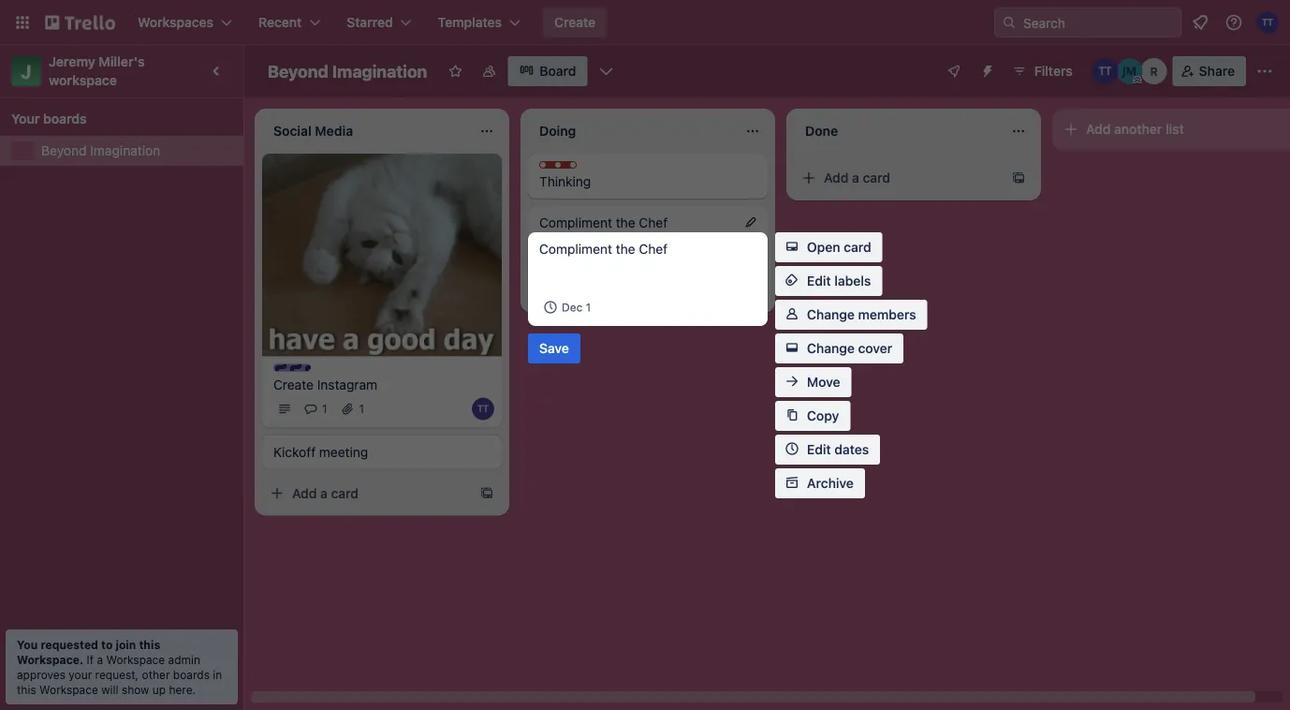 Task type: describe. For each thing, give the bounding box(es) containing it.
add inside button
[[1087, 121, 1111, 137]]

edit dates
[[808, 442, 870, 457]]

change for change cover
[[808, 341, 855, 356]]

0 horizontal spatial create from template… image
[[480, 486, 495, 501]]

add another list button
[[1053, 109, 1291, 150]]

automation image
[[973, 56, 999, 82]]

r button
[[1142, 58, 1168, 84]]

beyond imagination link
[[41, 141, 232, 160]]

instagram
[[317, 377, 378, 392]]

this inside if a workspace admin approves your request, other boards in this workspace will show up here.
[[17, 683, 36, 696]]

jeremy miller (jeremymiller198) image
[[1117, 58, 1144, 84]]

beyond inside "board name" text box
[[268, 61, 329, 81]]

create for create
[[555, 15, 596, 30]]

kickoff meeting
[[274, 444, 368, 459]]

1 vertical spatial workspace
[[39, 683, 98, 696]]

your
[[11, 111, 40, 126]]

chef
[[639, 215, 668, 230]]

filters button
[[1007, 56, 1079, 86]]

0 vertical spatial terry turtle (terryturtle) image
[[1093, 58, 1119, 84]]

will
[[101, 683, 119, 696]]

jeremy
[[49, 54, 95, 69]]

terry turtle (terryturtle) image
[[1257, 11, 1280, 34]]

add down "kickoff"
[[292, 485, 317, 501]]

join
[[116, 638, 136, 651]]

filters
[[1035, 63, 1073, 79]]

save button
[[528, 334, 581, 363]]

archive
[[808, 475, 854, 491]]

a down kickoff meeting
[[320, 485, 328, 501]]

labels
[[835, 273, 872, 289]]

board link
[[508, 56, 588, 86]]

share
[[1200, 63, 1236, 79]]

change for change members
[[808, 307, 855, 322]]

open information menu image
[[1225, 13, 1244, 32]]

up
[[152, 683, 166, 696]]

2 dec from the top
[[562, 301, 583, 314]]

color: purple, title: none image
[[274, 364, 311, 371]]

request,
[[95, 668, 139, 681]]

1 vertical spatial imagination
[[90, 143, 160, 158]]

a down the compliment the chef
[[587, 282, 594, 298]]

add a card button for the left the create from template… icon
[[262, 478, 472, 508]]

workspace.
[[17, 653, 83, 666]]

meeting
[[319, 444, 368, 459]]

thoughts
[[558, 162, 610, 175]]

copy
[[808, 408, 840, 423]]

dates
[[835, 442, 870, 457]]

star or unstar board image
[[448, 64, 463, 79]]

copy button
[[776, 401, 851, 431]]

customize views image
[[597, 62, 616, 81]]

move
[[808, 374, 841, 390]]

requested
[[41, 638, 98, 651]]

dec 1 for second dec 1 option
[[562, 301, 591, 314]]

you
[[17, 638, 38, 651]]

a inside if a workspace admin approves your request, other boards in this workspace will show up here.
[[97, 653, 103, 666]]

here.
[[169, 683, 196, 696]]

add up open card
[[824, 170, 849, 185]]

card right open
[[844, 239, 872, 255]]

Compliment the Chef text field
[[540, 240, 757, 292]]

this inside you requested to join this workspace.
[[139, 638, 160, 651]]

edit for edit dates
[[808, 442, 832, 457]]

compliment the chef
[[540, 215, 668, 230]]

create instagram link
[[274, 375, 491, 394]]

card for add a card button associated with the create from template… icon to the top
[[863, 170, 891, 185]]

admin
[[168, 653, 200, 666]]

0 notifications image
[[1190, 11, 1212, 34]]



Task type: locate. For each thing, give the bounding box(es) containing it.
0 vertical spatial add a card button
[[794, 163, 1004, 193]]

edit
[[808, 273, 832, 289], [808, 442, 832, 457]]

edit left dates
[[808, 442, 832, 457]]

compliment the chef link
[[540, 214, 757, 232]]

change
[[808, 307, 855, 322], [808, 341, 855, 356]]

save
[[540, 341, 569, 356]]

add a card for add a card button associated with the create from template… icon to the top
[[824, 170, 891, 185]]

add a card for middle add a card button
[[558, 282, 625, 298]]

power ups image
[[947, 64, 962, 79]]

dec 1 up save
[[562, 301, 591, 314]]

0 horizontal spatial add a card button
[[262, 478, 472, 508]]

1 down the instagram in the bottom left of the page
[[359, 402, 365, 415]]

1 horizontal spatial this
[[139, 638, 160, 651]]

0 vertical spatial boards
[[43, 111, 87, 126]]

workspace
[[106, 653, 165, 666], [39, 683, 98, 696]]

0 vertical spatial add a card
[[824, 170, 891, 185]]

1 horizontal spatial beyond imagination
[[268, 61, 428, 81]]

edit labels button
[[776, 266, 883, 296]]

Search field
[[1017, 8, 1181, 37]]

1 edit from the top
[[808, 273, 832, 289]]

add a card
[[824, 170, 891, 185], [558, 282, 625, 298], [292, 485, 359, 501]]

add up save
[[558, 282, 583, 298]]

1 horizontal spatial workspace
[[106, 653, 165, 666]]

other
[[142, 668, 170, 681]]

add a card button down the
[[528, 275, 738, 305]]

show
[[122, 683, 149, 696]]

1 down "compliment the chef" text field
[[586, 301, 591, 314]]

dec 1
[[562, 241, 591, 254], [562, 301, 591, 314]]

dec 1 checkbox up save
[[540, 296, 597, 319]]

edit inside edit dates 'button'
[[808, 442, 832, 457]]

move button
[[776, 367, 852, 397]]

change inside button
[[808, 341, 855, 356]]

1 horizontal spatial terry turtle (terryturtle) image
[[1093, 58, 1119, 84]]

0 vertical spatial this
[[139, 638, 160, 651]]

miller's
[[99, 54, 145, 69]]

jeremy miller's workspace
[[49, 54, 148, 88]]

2 vertical spatial add a card
[[292, 485, 359, 501]]

0 horizontal spatial terry turtle (terryturtle) image
[[472, 398, 495, 420]]

boards
[[43, 111, 87, 126], [173, 668, 210, 681]]

dec 1 down compliment
[[562, 241, 591, 254]]

2 change from the top
[[808, 341, 855, 356]]

add a card down kickoff meeting
[[292, 485, 359, 501]]

create instagram
[[274, 377, 378, 392]]

1 down create instagram
[[322, 402, 327, 415]]

Board name text field
[[259, 56, 437, 86]]

thinking
[[540, 174, 591, 189]]

open card
[[808, 239, 872, 255]]

edit for edit labels
[[808, 273, 832, 289]]

0 vertical spatial edit
[[808, 273, 832, 289]]

create button
[[543, 7, 607, 37]]

kickoff meeting link
[[274, 443, 491, 461]]

if
[[87, 653, 94, 666]]

2 vertical spatial add a card button
[[262, 478, 472, 508]]

beyond imagination inside "board name" text box
[[268, 61, 428, 81]]

your boards
[[11, 111, 87, 126]]

add left another
[[1087, 121, 1111, 137]]

card for middle add a card button
[[597, 282, 625, 298]]

in
[[213, 668, 222, 681]]

create for create instagram
[[274, 377, 314, 392]]

j
[[21, 60, 32, 82]]

beyond
[[268, 61, 329, 81], [41, 143, 87, 158]]

add another list
[[1087, 121, 1185, 137]]

0 vertical spatial imagination
[[332, 61, 428, 81]]

list
[[1166, 121, 1185, 137]]

the
[[616, 215, 636, 230]]

0 vertical spatial dec
[[562, 241, 583, 254]]

create inside button
[[555, 15, 596, 30]]

boards down admin
[[173, 668, 210, 681]]

0 vertical spatial create
[[555, 15, 596, 30]]

open
[[808, 239, 841, 255]]

1 horizontal spatial add a card button
[[528, 275, 738, 305]]

add a card button for the create from template… icon to the top
[[794, 163, 1004, 193]]

create from template… image
[[1012, 170, 1027, 185], [480, 486, 495, 501]]

members
[[859, 307, 917, 322]]

edit labels
[[808, 273, 872, 289]]

card down the compliment the chef
[[597, 282, 625, 298]]

workspace down your
[[39, 683, 98, 696]]

your
[[69, 668, 92, 681]]

1 vertical spatial create
[[274, 377, 314, 392]]

boards right your
[[43, 111, 87, 126]]

thinking link
[[540, 172, 757, 191]]

card up open card
[[863, 170, 891, 185]]

r
[[1151, 65, 1159, 78]]

edit dates button
[[776, 435, 881, 465]]

workspace
[[49, 73, 117, 88]]

you requested to join this workspace.
[[17, 638, 160, 666]]

1 horizontal spatial imagination
[[332, 61, 428, 81]]

this down approves
[[17, 683, 36, 696]]

1 vertical spatial dec 1 checkbox
[[540, 296, 597, 319]]

Dec 1 checkbox
[[540, 236, 597, 259], [540, 296, 597, 319]]

0 vertical spatial beyond
[[268, 61, 329, 81]]

0 vertical spatial beyond imagination
[[268, 61, 428, 81]]

0 horizontal spatial beyond imagination
[[41, 143, 160, 158]]

0 horizontal spatial this
[[17, 683, 36, 696]]

2 dec 1 from the top
[[562, 301, 591, 314]]

2 horizontal spatial add a card
[[824, 170, 891, 185]]

0 horizontal spatial workspace
[[39, 683, 98, 696]]

1 dec from the top
[[562, 241, 583, 254]]

1 change from the top
[[808, 307, 855, 322]]

0 horizontal spatial boards
[[43, 111, 87, 126]]

1 vertical spatial beyond imagination
[[41, 143, 160, 158]]

2 horizontal spatial add a card button
[[794, 163, 1004, 193]]

1 vertical spatial boards
[[173, 668, 210, 681]]

imagination left star or unstar board icon
[[332, 61, 428, 81]]

create up the board
[[555, 15, 596, 30]]

add a card down the compliment the chef
[[558, 282, 625, 298]]

dec 1 checkbox down compliment
[[540, 236, 597, 259]]

1 horizontal spatial create from template… image
[[1012, 170, 1027, 185]]

1 vertical spatial change
[[808, 341, 855, 356]]

compliment
[[540, 215, 613, 230]]

cover
[[859, 341, 893, 356]]

change members
[[808, 307, 917, 322]]

0 horizontal spatial imagination
[[90, 143, 160, 158]]

change cover button
[[776, 334, 904, 363]]

1 horizontal spatial create
[[555, 15, 596, 30]]

another
[[1115, 121, 1163, 137]]

1 vertical spatial add a card
[[558, 282, 625, 298]]

card for add a card button corresponding to the left the create from template… icon
[[331, 485, 359, 501]]

0 horizontal spatial beyond
[[41, 143, 87, 158]]

create
[[555, 15, 596, 30], [274, 377, 314, 392]]

1 dec 1 from the top
[[562, 241, 591, 254]]

dec 1 for 2nd dec 1 option from the bottom
[[562, 241, 591, 254]]

workspace down join
[[106, 653, 165, 666]]

beyond imagination
[[268, 61, 428, 81], [41, 143, 160, 158]]

create down color: purple, title: none icon
[[274, 377, 314, 392]]

workspace visible image
[[482, 64, 497, 79]]

a up open card
[[853, 170, 860, 185]]

card
[[863, 170, 891, 185], [844, 239, 872, 255], [597, 282, 625, 298], [331, 485, 359, 501]]

0 vertical spatial dec 1 checkbox
[[540, 236, 597, 259]]

to
[[101, 638, 113, 651]]

back to home image
[[45, 7, 115, 37]]

thoughts thinking
[[540, 162, 610, 189]]

2 dec 1 checkbox from the top
[[540, 296, 597, 319]]

dec
[[562, 241, 583, 254], [562, 301, 583, 314]]

imagination inside "board name" text box
[[332, 61, 428, 81]]

0 vertical spatial dec 1
[[562, 241, 591, 254]]

1 vertical spatial dec 1
[[562, 301, 591, 314]]

0 vertical spatial change
[[808, 307, 855, 322]]

1 vertical spatial dec
[[562, 301, 583, 314]]

1 horizontal spatial beyond
[[268, 61, 329, 81]]

this
[[139, 638, 160, 651], [17, 683, 36, 696]]

0 horizontal spatial add a card
[[292, 485, 359, 501]]

1 vertical spatial edit
[[808, 442, 832, 457]]

1 down compliment
[[586, 241, 591, 254]]

a right if
[[97, 653, 103, 666]]

show menu image
[[1256, 62, 1275, 81]]

archive button
[[776, 468, 865, 498]]

1 vertical spatial add a card button
[[528, 275, 738, 305]]

2 edit from the top
[[808, 442, 832, 457]]

add a card button down kickoff meeting link
[[262, 478, 472, 508]]

0 horizontal spatial create
[[274, 377, 314, 392]]

dec up save
[[562, 301, 583, 314]]

share button
[[1174, 56, 1247, 86]]

imagination
[[332, 61, 428, 81], [90, 143, 160, 158]]

1 vertical spatial terry turtle (terryturtle) image
[[472, 398, 495, 420]]

add a card for add a card button corresponding to the left the create from template… icon
[[292, 485, 359, 501]]

change down edit labels button
[[808, 307, 855, 322]]

change up move
[[808, 341, 855, 356]]

1 dec 1 checkbox from the top
[[540, 236, 597, 259]]

0 vertical spatial workspace
[[106, 653, 165, 666]]

1
[[586, 241, 591, 254], [586, 301, 591, 314], [322, 402, 327, 415], [359, 402, 365, 415]]

imagination down "your boards with 1 items" element
[[90, 143, 160, 158]]

color: bold red, title: "thoughts" element
[[540, 161, 610, 175]]

change members button
[[776, 300, 928, 330]]

dec down compliment
[[562, 241, 583, 254]]

boards inside if a workspace admin approves your request, other boards in this workspace will show up here.
[[173, 668, 210, 681]]

edit card image
[[744, 215, 759, 230]]

add a card button
[[794, 163, 1004, 193], [528, 275, 738, 305], [262, 478, 472, 508]]

kickoff
[[274, 444, 316, 459]]

open card link
[[776, 232, 883, 262]]

0 vertical spatial create from template… image
[[1012, 170, 1027, 185]]

board
[[540, 63, 577, 79]]

1 horizontal spatial boards
[[173, 668, 210, 681]]

add a card button up open card
[[794, 163, 1004, 193]]

if a workspace admin approves your request, other boards in this workspace will show up here.
[[17, 653, 222, 696]]

a
[[853, 170, 860, 185], [587, 282, 594, 298], [320, 485, 328, 501], [97, 653, 103, 666]]

change cover
[[808, 341, 893, 356]]

1 horizontal spatial add a card
[[558, 282, 625, 298]]

terry turtle (terryturtle) image
[[1093, 58, 1119, 84], [472, 398, 495, 420]]

1 vertical spatial this
[[17, 683, 36, 696]]

primary element
[[0, 0, 1291, 45]]

add
[[1087, 121, 1111, 137], [824, 170, 849, 185], [558, 282, 583, 298], [292, 485, 317, 501]]

search image
[[1002, 15, 1017, 30]]

1 vertical spatial create from template… image
[[480, 486, 495, 501]]

your boards with 1 items element
[[11, 108, 223, 130]]

edit left labels
[[808, 273, 832, 289]]

card down meeting
[[331, 485, 359, 501]]

approves
[[17, 668, 66, 681]]

add a card up open card
[[824, 170, 891, 185]]

edit inside edit labels button
[[808, 273, 832, 289]]

1 vertical spatial beyond
[[41, 143, 87, 158]]

rubyanndersson (rubyanndersson) image
[[1142, 58, 1168, 84]]

change inside button
[[808, 307, 855, 322]]

this right join
[[139, 638, 160, 651]]



Task type: vqa. For each thing, say whether or not it's contained in the screenshot.
the bottommost 'Dec 1' option
yes



